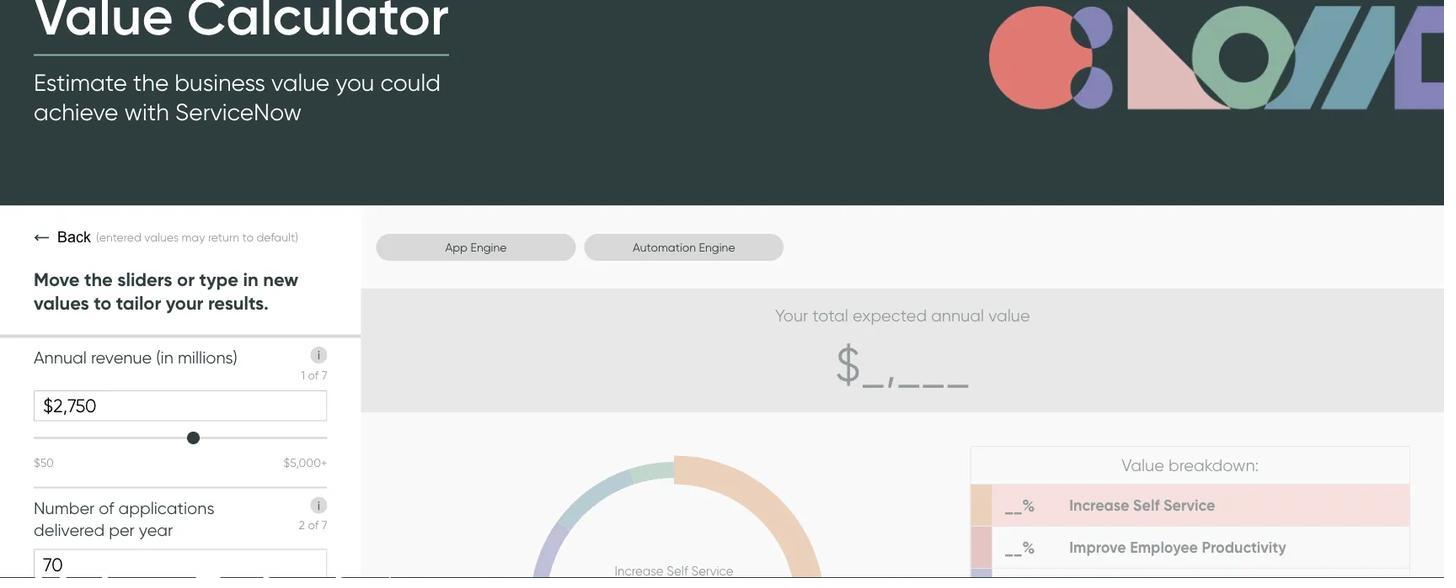 Task type: locate. For each thing, give the bounding box(es) containing it.
values
[[144, 230, 179, 244], [34, 291, 89, 315]]

i 2 of 7
[[299, 499, 327, 533]]

2 i from the top
[[318, 499, 320, 513]]

i for number of applications delivered per year
[[318, 499, 320, 513]]

$50
[[34, 455, 54, 470]]

estimate the business value you could achieve with servicenow
[[34, 69, 441, 127]]

the inside estimate the business value you could achieve with servicenow
[[133, 69, 169, 98]]

0 vertical spatial to
[[242, 230, 254, 244]]

achieve
[[34, 98, 118, 127]]

of for delivered
[[308, 518, 319, 533]]

1 7 from the top
[[322, 368, 327, 382]]

1 vertical spatial 7
[[322, 518, 327, 533]]

the inside move the sliders or type in new values to tailor your results.
[[84, 268, 113, 291]]

estimate
[[34, 69, 127, 98]]

1 vertical spatial the
[[84, 268, 113, 291]]

7 inside i 2 of 7
[[322, 518, 327, 533]]

2 7 from the top
[[322, 518, 327, 533]]

1 vertical spatial i
[[318, 499, 320, 513]]

millions)
[[178, 348, 238, 368]]

(entered values may return to default)
[[96, 230, 298, 244]]

you
[[336, 69, 375, 98]]

0 vertical spatial the
[[133, 69, 169, 98]]

the left business
[[133, 69, 169, 98]]

1 horizontal spatial engine
[[699, 241, 735, 255]]

annual revenue (in millions)
[[34, 348, 238, 368]]

0 vertical spatial 7
[[322, 368, 327, 382]]

7 right 1
[[322, 368, 327, 382]]

automation engine
[[633, 241, 735, 255]]

of inside number of applications delivered per year
[[99, 498, 114, 518]]

1 horizontal spatial the
[[133, 69, 169, 98]]

i inside i 2 of 7
[[318, 499, 320, 513]]

1 horizontal spatial to
[[242, 230, 254, 244]]

0 horizontal spatial the
[[84, 268, 113, 291]]

of right 2
[[308, 518, 319, 533]]

annual
[[34, 348, 87, 368]]

1 i from the top
[[318, 348, 320, 362]]

year
[[139, 520, 173, 540]]

7 right 2
[[322, 518, 327, 533]]

in
[[243, 268, 258, 291]]

None range field
[[34, 430, 327, 447]]

2 engine from the left
[[699, 241, 735, 255]]

i inside i 1 of 7
[[318, 348, 320, 362]]

0 horizontal spatial engine
[[471, 241, 507, 255]]

7
[[322, 368, 327, 382], [322, 518, 327, 533]]

of inside i 2 of 7
[[308, 518, 319, 533]]

engine for app engine
[[471, 241, 507, 255]]

$5,000+
[[284, 455, 327, 470]]

1 vertical spatial to
[[94, 291, 111, 315]]

of inside i 1 of 7
[[308, 368, 319, 382]]

new
[[263, 268, 298, 291]]

7 inside i 1 of 7
[[322, 368, 327, 382]]

None button
[[32, 227, 96, 248]]

the right move
[[84, 268, 113, 291]]

of right 1
[[308, 368, 319, 382]]

servicenow
[[175, 98, 302, 127]]

None text field
[[34, 391, 327, 421], [34, 550, 327, 579], [34, 391, 327, 421], [34, 550, 327, 579]]

to right return
[[242, 230, 254, 244]]

engine right automation
[[699, 241, 735, 255]]

values left may
[[144, 230, 179, 244]]

return
[[208, 230, 239, 244]]

move the sliders or type in new values to tailor your results.
[[34, 268, 298, 315]]

values inside move the sliders or type in new values to tailor your results.
[[34, 291, 89, 315]]

to left the tailor
[[94, 291, 111, 315]]

to
[[242, 230, 254, 244], [94, 291, 111, 315]]

engine
[[471, 241, 507, 255], [699, 241, 735, 255]]

may
[[182, 230, 205, 244]]

of up per
[[99, 498, 114, 518]]

1 horizontal spatial values
[[144, 230, 179, 244]]

i
[[318, 348, 320, 362], [318, 499, 320, 513]]

results.
[[208, 291, 269, 315]]

the
[[133, 69, 169, 98], [84, 268, 113, 291]]

7 for annual revenue (in millions)
[[322, 368, 327, 382]]

move
[[34, 268, 80, 291]]

default)
[[257, 230, 298, 244]]

per
[[109, 520, 135, 540]]

1 engine from the left
[[471, 241, 507, 255]]

number of applications delivered per year
[[34, 498, 214, 540]]

i for annual revenue (in millions)
[[318, 348, 320, 362]]

0 horizontal spatial to
[[94, 291, 111, 315]]

engine right the app
[[471, 241, 507, 255]]

values up annual
[[34, 291, 89, 315]]

of
[[308, 368, 319, 382], [99, 498, 114, 518], [308, 518, 319, 533]]

1 vertical spatial values
[[34, 291, 89, 315]]

0 horizontal spatial values
[[34, 291, 89, 315]]

1
[[301, 368, 305, 382]]

applications
[[118, 498, 214, 518]]

0 vertical spatial i
[[318, 348, 320, 362]]



Task type: describe. For each thing, give the bounding box(es) containing it.
app
[[445, 241, 468, 255]]

i 1 of 7
[[301, 348, 327, 382]]

or
[[177, 268, 195, 291]]

revenue
[[91, 348, 152, 368]]

of for millions)
[[308, 368, 319, 382]]

number
[[34, 498, 95, 518]]

7 for number of applications delivered per year
[[322, 518, 327, 533]]

to inside move the sliders or type in new values to tailor your results.
[[94, 291, 111, 315]]

could
[[380, 69, 441, 98]]

with
[[124, 98, 169, 127]]

automation
[[633, 241, 696, 255]]

value
[[271, 69, 330, 98]]

the for with
[[133, 69, 169, 98]]

your
[[166, 291, 203, 315]]

tailor
[[116, 291, 161, 315]]

the for values
[[84, 268, 113, 291]]

0 vertical spatial values
[[144, 230, 179, 244]]

2
[[299, 518, 305, 533]]

type
[[199, 268, 239, 291]]

(in
[[156, 348, 173, 368]]

business
[[175, 69, 265, 98]]

app engine
[[445, 241, 507, 255]]

sliders
[[117, 268, 172, 291]]

engine for automation engine
[[699, 241, 735, 255]]

(entered
[[96, 230, 141, 244]]

delivered
[[34, 520, 105, 540]]



Task type: vqa. For each thing, say whether or not it's contained in the screenshot.
COULD
yes



